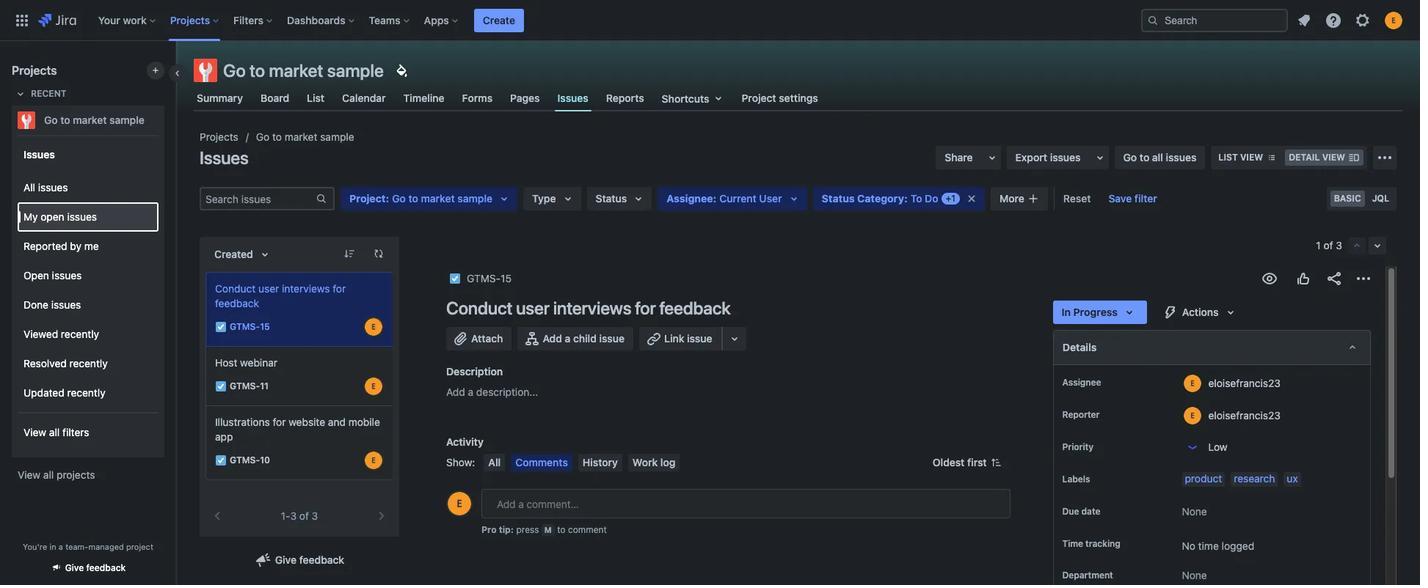 Task type: locate. For each thing, give the bounding box(es) containing it.
go to market sample down list link
[[256, 131, 354, 143]]

feedback down managed
[[86, 563, 126, 574]]

watch options: you are not watching this issue, 0 people watching image
[[1261, 270, 1279, 288]]

1 horizontal spatial issue
[[687, 333, 713, 345]]

0 horizontal spatial list
[[307, 92, 325, 104]]

1 horizontal spatial give feedback button
[[246, 549, 353, 573]]

activity
[[446, 436, 484, 449]]

issues for projects link
[[200, 148, 249, 168]]

gtms- for conduct user interviews for feedback
[[230, 322, 260, 333]]

15 up the webinar
[[260, 322, 270, 333]]

assignee up reporter
[[1063, 377, 1102, 388]]

1 vertical spatial user
[[516, 298, 550, 319]]

2 : from the left
[[713, 192, 717, 205]]

banner
[[0, 0, 1421, 41]]

0 vertical spatial 15
[[501, 272, 512, 285]]

0 horizontal spatial all
[[23, 181, 35, 194]]

: for assignee
[[713, 192, 717, 205]]

1 horizontal spatial conduct
[[446, 298, 513, 319]]

for inside conduct user interviews for feedback
[[333, 283, 346, 295]]

projects
[[57, 469, 95, 482]]

1 horizontal spatial issues
[[200, 148, 249, 168]]

go to market sample up list link
[[223, 60, 384, 81]]

all
[[1153, 151, 1164, 164], [49, 426, 60, 439], [43, 469, 54, 482]]

actions button
[[1153, 301, 1249, 325]]

gtms-15 up host webinar
[[230, 322, 270, 333]]

projects
[[170, 14, 210, 26], [12, 64, 57, 77], [200, 131, 238, 143]]

timeline link
[[401, 85, 448, 112]]

0 horizontal spatial user
[[258, 283, 279, 295]]

reported by me link
[[18, 232, 159, 261]]

of right 1-
[[299, 510, 309, 523]]

0 vertical spatial list
[[307, 92, 325, 104]]

task image down app
[[215, 455, 227, 467]]

0 vertical spatial assignee
[[667, 192, 713, 205]]

pro tip: press m to comment
[[482, 525, 607, 536]]

your profile and settings image
[[1386, 11, 1403, 29]]

recently down viewed recently link
[[69, 357, 108, 370]]

give down 1-
[[275, 554, 297, 567]]

1 horizontal spatial a
[[468, 386, 474, 399]]

add inside button
[[543, 333, 562, 345]]

task image up the host
[[215, 322, 227, 333]]

log
[[661, 457, 676, 469]]

list
[[307, 92, 325, 104], [1219, 152, 1238, 163]]

market
[[269, 60, 323, 81], [73, 114, 107, 126], [285, 131, 318, 143], [421, 192, 455, 205]]

projects right work
[[170, 14, 210, 26]]

0 vertical spatial interviews
[[282, 283, 330, 295]]

save filter
[[1109, 192, 1158, 205]]

issues left 'list view'
[[1166, 151, 1197, 164]]

give down team-
[[65, 563, 84, 574]]

list for list
[[307, 92, 325, 104]]

of right the '1'
[[1324, 239, 1334, 252]]

3
[[1337, 239, 1343, 252], [290, 510, 297, 523], [312, 510, 318, 523]]

issue right the link
[[687, 333, 713, 345]]

1 horizontal spatial go to market sample link
[[256, 128, 354, 146]]

eloisefrancis23 for assignee
[[1209, 377, 1281, 390]]

project left settings
[[742, 92, 777, 104]]

child
[[573, 333, 597, 345]]

you're
[[23, 543, 47, 552]]

2 vertical spatial all
[[43, 469, 54, 482]]

no time logged
[[1183, 540, 1255, 553]]

project up refresh 'image'
[[350, 192, 386, 205]]

1 vertical spatial all
[[49, 426, 60, 439]]

view
[[1241, 152, 1264, 163], [1323, 152, 1346, 163]]

0 horizontal spatial a
[[59, 543, 63, 552]]

1 vertical spatial of
[[299, 510, 309, 523]]

0 horizontal spatial :
[[386, 192, 389, 205]]

0 horizontal spatial issue
[[600, 333, 625, 345]]

labels
[[1063, 474, 1091, 485]]

gtms- for illustrations for website and mobile app
[[230, 456, 260, 467]]

gtms- down host webinar
[[230, 381, 260, 392]]

0 vertical spatial for
[[333, 283, 346, 295]]

eloisefrancis23 image
[[365, 319, 383, 336], [365, 452, 383, 470]]

1 eloisefrancis23 from the top
[[1209, 377, 1281, 390]]

1 vertical spatial eloisefrancis23
[[1209, 409, 1281, 422]]

view for view all projects
[[18, 469, 40, 482]]

viewed recently
[[23, 328, 99, 340]]

1 vertical spatial list
[[1219, 152, 1238, 163]]

1 : from the left
[[386, 192, 389, 205]]

0 horizontal spatial assignee
[[667, 192, 713, 205]]

all left projects
[[43, 469, 54, 482]]

0 vertical spatial all
[[23, 181, 35, 194]]

time
[[1063, 539, 1084, 550]]

forms
[[462, 92, 493, 104]]

projects button
[[166, 8, 225, 32]]

1 none from the top
[[1183, 506, 1208, 518]]

eloisefrancis23 image down mobile
[[365, 452, 383, 470]]

2 eloisefrancis23 from the top
[[1209, 409, 1281, 422]]

1 view from the left
[[1241, 152, 1264, 163]]

0 horizontal spatial give feedback button
[[42, 557, 135, 581]]

set background color image
[[393, 62, 410, 79]]

none down "product" link
[[1183, 506, 1208, 518]]

for left website
[[273, 416, 286, 429]]

me
[[84, 240, 99, 252]]

feedback down created
[[215, 297, 259, 310]]

to
[[250, 60, 265, 81], [60, 114, 70, 126], [272, 131, 282, 143], [1140, 151, 1150, 164], [409, 192, 418, 205], [557, 525, 566, 536]]

2 horizontal spatial for
[[635, 298, 656, 319]]

list right go to all issues at top
[[1219, 152, 1238, 163]]

all inside button
[[489, 457, 501, 469]]

10
[[260, 456, 270, 467]]

add left child
[[543, 333, 562, 345]]

0 vertical spatial conduct
[[215, 283, 256, 295]]

apps
[[424, 14, 449, 26]]

conduct user interviews for feedback down order by image
[[215, 283, 346, 310]]

tab list containing issues
[[185, 85, 1412, 112]]

all button
[[484, 455, 505, 472]]

reported by me
[[23, 240, 99, 252]]

current
[[720, 192, 757, 205]]

of
[[1324, 239, 1334, 252], [299, 510, 309, 523]]

2 view from the left
[[1323, 152, 1346, 163]]

1 horizontal spatial list
[[1219, 152, 1238, 163]]

1 horizontal spatial project
[[742, 92, 777, 104]]

task image for illustrations for website and mobile app
[[215, 455, 227, 467]]

project : go to market sample
[[350, 192, 493, 205]]

0 horizontal spatial conduct
[[215, 283, 256, 295]]

all left filters
[[49, 426, 60, 439]]

0 vertical spatial eloisefrancis23 image
[[365, 319, 383, 336]]

none
[[1183, 506, 1208, 518], [1183, 570, 1208, 583]]

1 horizontal spatial user
[[516, 298, 550, 319]]

a left child
[[565, 333, 571, 345]]

view right detail
[[1323, 152, 1346, 163]]

done issues
[[23, 299, 81, 311]]

add down description in the left of the page
[[446, 386, 465, 399]]

issues down reported by me
[[52, 269, 82, 282]]

list right board
[[307, 92, 325, 104]]

group
[[18, 135, 159, 457], [18, 169, 159, 413]]

view for view all filters
[[23, 426, 46, 439]]

timeline
[[404, 92, 445, 104]]

jql
[[1373, 193, 1390, 204]]

task image
[[449, 273, 461, 285], [215, 322, 227, 333], [215, 455, 227, 467]]

0 horizontal spatial add
[[446, 386, 465, 399]]

interviews down created dropdown button at the top left of page
[[282, 283, 330, 295]]

0 vertical spatial add
[[543, 333, 562, 345]]

1 vertical spatial 15
[[260, 322, 270, 333]]

1 group from the top
[[18, 135, 159, 457]]

15 up attach at the left bottom of the page
[[501, 272, 512, 285]]

issues down projects link
[[200, 148, 249, 168]]

all up my
[[23, 181, 35, 194]]

add for add a description...
[[446, 386, 465, 399]]

1 horizontal spatial for
[[333, 283, 346, 295]]

1 vertical spatial add
[[446, 386, 465, 399]]

projects up recent
[[12, 64, 57, 77]]

2 group from the top
[[18, 169, 159, 413]]

conduct up attach button
[[446, 298, 513, 319]]

issues inside button
[[1051, 151, 1081, 164]]

appswitcher icon image
[[13, 11, 31, 29]]

for down sort descending image
[[333, 283, 346, 295]]

Add a comment… field
[[482, 490, 1011, 519]]

all right show:
[[489, 457, 501, 469]]

none down no
[[1183, 570, 1208, 583]]

0 vertical spatial projects
[[170, 14, 210, 26]]

projects for projects dropdown button
[[170, 14, 210, 26]]

detail
[[1290, 152, 1321, 163]]

2 horizontal spatial a
[[565, 333, 571, 345]]

illustrations
[[215, 416, 270, 429]]

1 horizontal spatial of
[[1324, 239, 1334, 252]]

2 vertical spatial recently
[[67, 387, 105, 399]]

1 vertical spatial task image
[[215, 322, 227, 333]]

add
[[543, 333, 562, 345], [446, 386, 465, 399]]

pro
[[482, 525, 497, 536]]

none for due date
[[1183, 506, 1208, 518]]

pages
[[510, 92, 540, 104]]

0 horizontal spatial of
[[299, 510, 309, 523]]

1 eloisefrancis23 image from the top
[[365, 319, 383, 336]]

all for filters
[[49, 426, 60, 439]]

1 horizontal spatial assignee
[[1063, 377, 1102, 388]]

refresh image
[[373, 248, 385, 260]]

open export issues dropdown image
[[1092, 149, 1109, 167]]

1 horizontal spatial 3
[[312, 510, 318, 523]]

sample left add to starred icon
[[110, 114, 145, 126]]

recent
[[31, 88, 66, 99]]

webinar
[[240, 357, 278, 369]]

eloisefrancis23 up low
[[1209, 409, 1281, 422]]

1 vertical spatial interviews
[[553, 298, 632, 319]]

: for project
[[386, 192, 389, 205]]

all up filter at the right of the page
[[1153, 151, 1164, 164]]

0 vertical spatial view
[[23, 426, 46, 439]]

go to market sample link down recent
[[12, 106, 159, 135]]

interviews up child
[[553, 298, 632, 319]]

gtms- up host webinar
[[230, 322, 260, 333]]

import and bulk change issues image
[[1377, 149, 1394, 167]]

view
[[23, 426, 46, 439], [18, 469, 40, 482]]

issues up open
[[38, 181, 68, 194]]

task image left gtms-15 link
[[449, 273, 461, 285]]

1 horizontal spatial give feedback
[[275, 554, 345, 567]]

0 vertical spatial user
[[258, 283, 279, 295]]

a down description in the left of the page
[[468, 386, 474, 399]]

a right in
[[59, 543, 63, 552]]

eloisefrancis23 image up eloisefrancis23 icon
[[365, 319, 383, 336]]

issues up viewed recently
[[51, 299, 81, 311]]

feedback up the link issue
[[660, 298, 731, 319]]

1 vertical spatial view
[[18, 469, 40, 482]]

newest first image
[[990, 457, 1002, 469]]

detail view
[[1290, 152, 1346, 163]]

0 horizontal spatial interviews
[[282, 283, 330, 295]]

1 vertical spatial assignee
[[1063, 377, 1102, 388]]

all for projects
[[43, 469, 54, 482]]

press
[[516, 525, 539, 536]]

0 horizontal spatial for
[[273, 416, 286, 429]]

a for description...
[[468, 386, 474, 399]]

comment
[[568, 525, 607, 536]]

all
[[23, 181, 35, 194], [489, 457, 501, 469]]

assignee for assignee : current user
[[667, 192, 713, 205]]

host
[[215, 357, 237, 369]]

actions
[[1183, 306, 1219, 319]]

host webinar
[[215, 357, 278, 369]]

2 none from the top
[[1183, 570, 1208, 583]]

2 vertical spatial for
[[273, 416, 286, 429]]

1 vertical spatial a
[[468, 386, 474, 399]]

jira image
[[38, 11, 76, 29], [38, 11, 76, 29]]

issues up all issues
[[23, 148, 55, 160]]

2 vertical spatial task image
[[215, 455, 227, 467]]

recently down done issues link
[[61, 328, 99, 340]]

user down order by image
[[258, 283, 279, 295]]

open issues
[[23, 269, 82, 282]]

filter
[[1135, 192, 1158, 205]]

gtms-15 link
[[467, 270, 512, 288]]

0 horizontal spatial view
[[1241, 152, 1264, 163]]

give feedback button down 1-3 of 3
[[246, 549, 353, 573]]

go to market sample down recent
[[44, 114, 145, 126]]

mobile
[[349, 416, 380, 429]]

issue right child
[[600, 333, 625, 345]]

user
[[760, 192, 782, 205]]

attach button
[[446, 327, 512, 351]]

user down "copy link to issue" image at the left top of the page
[[516, 298, 550, 319]]

1 vertical spatial project
[[350, 192, 386, 205]]

conduct user interviews for feedback
[[215, 283, 346, 310], [446, 298, 731, 319]]

0 horizontal spatial issues
[[23, 148, 55, 160]]

recently down resolved recently link
[[67, 387, 105, 399]]

0 vertical spatial all
[[1153, 151, 1164, 164]]

open
[[41, 210, 64, 223]]

1 horizontal spatial :
[[713, 192, 717, 205]]

for up the link issue button
[[635, 298, 656, 319]]

banner containing your work
[[0, 0, 1421, 41]]

board
[[261, 92, 289, 104]]

menu bar
[[481, 455, 683, 472]]

0 horizontal spatial gtms-15
[[230, 322, 270, 333]]

0 vertical spatial eloisefrancis23
[[1209, 377, 1281, 390]]

give
[[275, 554, 297, 567], [65, 563, 84, 574]]

sample down list link
[[320, 131, 354, 143]]

view down updated
[[23, 426, 46, 439]]

0 vertical spatial none
[[1183, 506, 1208, 518]]

eloisefrancis23 for reporter
[[1209, 409, 1281, 422]]

0 horizontal spatial project
[[350, 192, 386, 205]]

eloisefrancis23 down details element
[[1209, 377, 1281, 390]]

give feedback down you're in a team-managed project
[[65, 563, 126, 574]]

1 vertical spatial for
[[635, 298, 656, 319]]

recently for viewed recently
[[61, 328, 99, 340]]

go to market sample link down list link
[[256, 128, 354, 146]]

issues right export
[[1051, 151, 1081, 164]]

help image
[[1325, 11, 1343, 29]]

2 eloisefrancis23 image from the top
[[365, 452, 383, 470]]

1 vertical spatial gtms-15
[[230, 322, 270, 333]]

for
[[333, 283, 346, 295], [635, 298, 656, 319], [273, 416, 286, 429]]

gtms-15 up attach at the left bottom of the page
[[467, 272, 512, 285]]

projects inside dropdown button
[[170, 14, 210, 26]]

1 horizontal spatial gtms-15
[[467, 272, 512, 285]]

0 vertical spatial a
[[565, 333, 571, 345]]

assignee left current
[[667, 192, 713, 205]]

project
[[742, 92, 777, 104], [350, 192, 386, 205]]

no
[[1183, 540, 1196, 553]]

projects down summary link in the top of the page
[[200, 131, 238, 143]]

gtms-11
[[230, 381, 269, 392]]

logged
[[1222, 540, 1255, 553]]

gtms- down app
[[230, 456, 260, 467]]

give feedback button down you're in a team-managed project
[[42, 557, 135, 581]]

assignee
[[667, 192, 713, 205], [1063, 377, 1102, 388]]

Search issues text field
[[201, 189, 316, 209]]

conduct user interviews for feedback up child
[[446, 298, 731, 319]]

sample
[[327, 60, 384, 81], [110, 114, 145, 126], [320, 131, 354, 143], [458, 192, 493, 205]]

issues for the left go to market sample link
[[23, 148, 55, 160]]

1 vertical spatial recently
[[69, 357, 108, 370]]

recently for resolved recently
[[69, 357, 108, 370]]

export issues
[[1016, 151, 1081, 164]]

1 vertical spatial none
[[1183, 570, 1208, 583]]

teams button
[[365, 8, 415, 32]]

view left detail
[[1241, 152, 1264, 163]]

0 horizontal spatial 3
[[290, 510, 297, 523]]

0 horizontal spatial give feedback
[[65, 563, 126, 574]]

1 horizontal spatial view
[[1323, 152, 1346, 163]]

work
[[123, 14, 147, 26]]

1 vertical spatial eloisefrancis23 image
[[365, 452, 383, 470]]

a for child
[[565, 333, 571, 345]]

group containing issues
[[18, 135, 159, 457]]

2 vertical spatial projects
[[200, 131, 238, 143]]

go
[[223, 60, 246, 81], [44, 114, 58, 126], [256, 131, 270, 143], [1124, 151, 1138, 164], [392, 192, 406, 205]]

0 vertical spatial project
[[742, 92, 777, 104]]

you're in a team-managed project
[[23, 543, 153, 552]]

0 vertical spatial of
[[1324, 239, 1334, 252]]

a inside button
[[565, 333, 571, 345]]

0 horizontal spatial conduct user interviews for feedback
[[215, 283, 346, 310]]

tab list
[[185, 85, 1412, 112]]

ux
[[1287, 473, 1299, 485]]

filters
[[234, 14, 264, 26]]

1 vertical spatial all
[[489, 457, 501, 469]]

issues right pages on the left top
[[558, 92, 589, 104]]

view left projects
[[18, 469, 40, 482]]

view for detail view
[[1323, 152, 1346, 163]]

all inside group
[[49, 426, 60, 439]]

conduct down created
[[215, 283, 256, 295]]

0 vertical spatial recently
[[61, 328, 99, 340]]

give feedback down 1-3 of 3
[[275, 554, 345, 567]]

1 horizontal spatial add
[[543, 333, 562, 345]]

issues for open issues
[[52, 269, 82, 282]]

1 horizontal spatial all
[[489, 457, 501, 469]]

give feedback for "give feedback" button to the left
[[65, 563, 126, 574]]

conduct
[[215, 283, 256, 295], [446, 298, 513, 319]]



Task type: vqa. For each thing, say whether or not it's contained in the screenshot.
Detail
yes



Task type: describe. For each thing, give the bounding box(es) containing it.
2 vertical spatial a
[[59, 543, 63, 552]]

my
[[23, 210, 38, 223]]

task image
[[215, 381, 227, 393]]

none for department
[[1183, 570, 1208, 583]]

list view
[[1219, 152, 1264, 163]]

shortcuts button
[[659, 85, 730, 112]]

updated recently
[[23, 387, 105, 399]]

export
[[1016, 151, 1048, 164]]

2 horizontal spatial 3
[[1337, 239, 1343, 252]]

projects link
[[200, 128, 238, 146]]

resolved
[[23, 357, 67, 370]]

all for all issues
[[23, 181, 35, 194]]

add for add a child issue
[[543, 333, 562, 345]]

issues for export issues
[[1051, 151, 1081, 164]]

calendar link
[[339, 85, 389, 112]]

0 vertical spatial go to market sample
[[223, 60, 384, 81]]

notifications image
[[1296, 11, 1314, 29]]

tracking
[[1086, 539, 1121, 550]]

reports link
[[603, 85, 647, 112]]

reset button
[[1055, 187, 1100, 211]]

task image for conduct user interviews for feedback
[[215, 322, 227, 333]]

2 vertical spatial go to market sample
[[256, 131, 354, 143]]

0 horizontal spatial 15
[[260, 322, 270, 333]]

gtms- left "copy link to issue" image at the left top of the page
[[467, 272, 501, 285]]

1 horizontal spatial conduct user interviews for feedback
[[446, 298, 731, 319]]

issues for all issues
[[38, 181, 68, 194]]

m
[[545, 526, 552, 535]]

0 vertical spatial task image
[[449, 273, 461, 285]]

copy link to issue image
[[509, 272, 521, 284]]

updated recently link
[[18, 379, 159, 408]]

all issues link
[[18, 173, 159, 203]]

link web pages and more image
[[726, 330, 743, 348]]

link issue button
[[640, 327, 723, 351]]

order by image
[[256, 246, 274, 264]]

gtms- for host webinar
[[230, 381, 260, 392]]

research link
[[1232, 473, 1279, 488]]

done issues link
[[18, 291, 159, 320]]

1 vertical spatial conduct
[[446, 298, 513, 319]]

by
[[70, 240, 82, 252]]

for inside illustrations for website and mobile app
[[273, 416, 286, 429]]

status button
[[587, 187, 652, 211]]

description
[[446, 366, 503, 378]]

projects for projects link
[[200, 131, 238, 143]]

search image
[[1148, 14, 1159, 26]]

sample left type
[[458, 192, 493, 205]]

history button
[[579, 455, 623, 472]]

product link
[[1183, 473, 1226, 488]]

eloisefrancis23 image for conduct user interviews for feedback
[[365, 319, 383, 336]]

assignee : current user
[[667, 192, 782, 205]]

add a child issue button
[[518, 327, 634, 351]]

assignee for assignee
[[1063, 377, 1102, 388]]

all issues
[[23, 181, 68, 194]]

board link
[[258, 85, 292, 112]]

vote options: no one has voted for this issue yet. image
[[1295, 270, 1313, 288]]

menu bar containing all
[[481, 455, 683, 472]]

research
[[1234, 473, 1276, 485]]

1 of 3
[[1317, 239, 1343, 252]]

1 horizontal spatial 15
[[501, 272, 512, 285]]

actions image
[[1355, 270, 1373, 288]]

conduct inside conduct user interviews for feedback
[[215, 283, 256, 295]]

primary element
[[9, 0, 1142, 41]]

2 issue from the left
[[687, 333, 713, 345]]

feedback down 1-3 of 3
[[299, 554, 345, 567]]

shortcuts
[[662, 92, 710, 105]]

reset
[[1064, 192, 1091, 205]]

priority
[[1063, 442, 1094, 453]]

and
[[328, 416, 346, 429]]

viewed
[[23, 328, 58, 340]]

oldest first
[[933, 457, 987, 469]]

ux link
[[1285, 473, 1302, 488]]

list for list view
[[1219, 152, 1238, 163]]

all for all
[[489, 457, 501, 469]]

open issues link
[[18, 261, 159, 291]]

apps button
[[420, 8, 464, 32]]

forms link
[[459, 85, 496, 112]]

project settings
[[742, 92, 819, 104]]

Search field
[[1142, 8, 1289, 32]]

managed
[[88, 543, 124, 552]]

date
[[1082, 507, 1101, 518]]

collapse recent projects image
[[12, 85, 29, 103]]

create
[[483, 14, 515, 26]]

issues for done issues
[[51, 299, 81, 311]]

work log button
[[628, 455, 680, 472]]

give feedback for the rightmost "give feedback" button
[[275, 554, 345, 567]]

viewed recently link
[[18, 320, 159, 350]]

filters
[[62, 426, 89, 439]]

1 vertical spatial projects
[[12, 64, 57, 77]]

view all projects
[[18, 469, 95, 482]]

details
[[1063, 341, 1097, 354]]

share image
[[1326, 270, 1344, 288]]

status
[[596, 192, 627, 205]]

product
[[1185, 473, 1223, 485]]

create project image
[[150, 65, 162, 76]]

save filter button
[[1100, 187, 1167, 211]]

create button
[[474, 8, 524, 32]]

1 issue from the left
[[600, 333, 625, 345]]

settings image
[[1355, 11, 1372, 29]]

link
[[665, 333, 685, 345]]

project settings link
[[739, 85, 821, 112]]

illustrations for website and mobile app
[[215, 416, 380, 443]]

0 horizontal spatial go to market sample link
[[12, 106, 159, 135]]

show:
[[446, 457, 475, 469]]

1 horizontal spatial interviews
[[553, 298, 632, 319]]

eloisefrancis23 image for illustrations for website and mobile app
[[365, 452, 383, 470]]

project for project settings
[[742, 92, 777, 104]]

add to starred image
[[160, 112, 178, 129]]

project for project : go to market sample
[[350, 192, 386, 205]]

group containing all issues
[[18, 169, 159, 413]]

reporter
[[1063, 410, 1100, 421]]

2 horizontal spatial issues
[[558, 92, 589, 104]]

profile image of eloisefrancis23 image
[[448, 493, 471, 516]]

view for list view
[[1241, 152, 1264, 163]]

save
[[1109, 192, 1132, 205]]

done
[[23, 299, 48, 311]]

sample up calendar
[[327, 60, 384, 81]]

view all filters
[[23, 426, 89, 439]]

app
[[215, 431, 233, 443]]

eloisefrancis23 image
[[365, 378, 383, 396]]

add a description...
[[446, 386, 538, 399]]

go to all issues link
[[1115, 146, 1206, 170]]

oldest first button
[[924, 455, 1011, 472]]

0 horizontal spatial give
[[65, 563, 84, 574]]

my open issues
[[23, 210, 97, 223]]

1 horizontal spatial give
[[275, 554, 297, 567]]

list link
[[304, 85, 328, 112]]

due
[[1063, 507, 1080, 518]]

first
[[968, 457, 987, 469]]

filters button
[[229, 8, 278, 32]]

recently for updated recently
[[67, 387, 105, 399]]

my open issues link
[[18, 203, 159, 232]]

work
[[633, 457, 658, 469]]

description...
[[476, 386, 538, 399]]

your work button
[[94, 8, 161, 32]]

type button
[[524, 187, 581, 211]]

1 vertical spatial go to market sample
[[44, 114, 145, 126]]

time
[[1199, 540, 1219, 553]]

0 vertical spatial gtms-15
[[467, 272, 512, 285]]

resolved recently
[[23, 357, 108, 370]]

time tracking
[[1063, 539, 1121, 550]]

details element
[[1053, 330, 1372, 366]]

tip:
[[499, 525, 514, 536]]

your work
[[98, 14, 147, 26]]

sort descending image
[[344, 248, 355, 260]]

issues down all issues link
[[67, 210, 97, 223]]

attach
[[471, 333, 503, 345]]

dashboards button
[[283, 8, 360, 32]]



